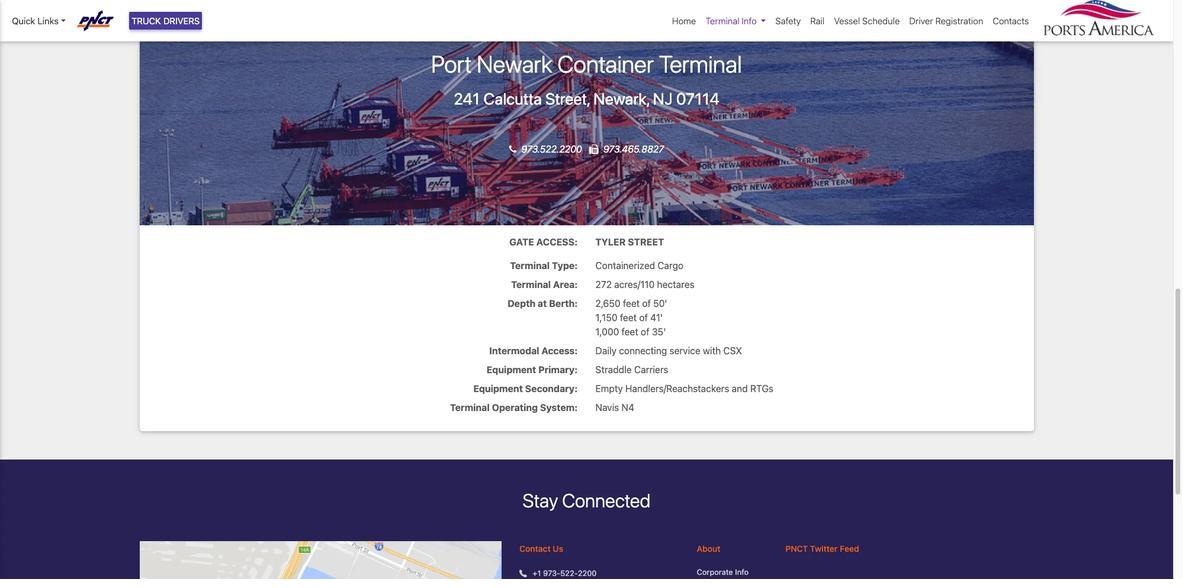 Task type: locate. For each thing, give the bounding box(es) containing it.
operating
[[492, 403, 538, 413]]

info for corporate info
[[735, 568, 749, 577]]

about
[[697, 544, 720, 554]]

0 vertical spatial of
[[642, 298, 651, 309]]

with
[[703, 346, 721, 356]]

gate
[[509, 237, 534, 247]]

terminal for area:
[[511, 279, 551, 290]]

quick links
[[12, 15, 59, 26]]

and
[[732, 384, 748, 394]]

truck
[[131, 15, 161, 26]]

rail link
[[806, 9, 829, 32]]

terminal left operating at the left
[[450, 403, 490, 413]]

access: up type:
[[536, 237, 578, 247]]

acres/110
[[614, 279, 655, 290]]

terminal
[[706, 15, 739, 26], [659, 50, 742, 77], [510, 260, 550, 271], [511, 279, 551, 290], [450, 403, 490, 413]]

primary:
[[538, 365, 578, 375]]

daily connecting service with csx
[[595, 346, 742, 356]]

rtgs
[[750, 384, 773, 394]]

+1 973-522-2200 link
[[533, 569, 597, 580]]

of left 35'
[[641, 327, 649, 337]]

pnct twitter feed
[[785, 544, 859, 554]]

info right corporate on the right of the page
[[735, 568, 749, 577]]

terminal for type:
[[510, 260, 550, 271]]

contacts link
[[988, 9, 1034, 32]]

n4
[[622, 403, 634, 413]]

empty handlers/reachstackers and rtgs
[[595, 384, 773, 394]]

of left 41'
[[639, 313, 648, 323]]

0 vertical spatial info
[[742, 15, 757, 26]]

links
[[38, 15, 59, 26]]

us
[[553, 544, 563, 554]]

2 vertical spatial feet
[[622, 327, 638, 337]]

berth:
[[549, 298, 578, 309]]

241 calcutta street,                         newark, nj 07114
[[454, 89, 720, 108]]

terminal info link
[[701, 9, 771, 32]]

522-
[[560, 569, 578, 579]]

973.522.2200
[[521, 144, 584, 154]]

carriers
[[634, 365, 668, 375]]

container
[[558, 50, 654, 77]]

50'
[[653, 298, 667, 309]]

feet down acres/110
[[623, 298, 640, 309]]

driver registration
[[909, 15, 983, 26]]

equipment
[[487, 365, 536, 375], [473, 384, 523, 394]]

area:
[[553, 279, 578, 290]]

feet right 1,150
[[620, 313, 637, 323]]

feet right 1,000
[[622, 327, 638, 337]]

info for terminal info
[[742, 15, 757, 26]]

nj
[[653, 89, 673, 108]]

0 vertical spatial feet
[[623, 298, 640, 309]]

+1 973-522-2200
[[533, 569, 597, 579]]

equipment down intermodal at the bottom
[[487, 365, 536, 375]]

system:
[[540, 403, 578, 413]]

drivers
[[163, 15, 200, 26]]

35'
[[652, 327, 666, 337]]

terminal right home
[[706, 15, 739, 26]]

0 vertical spatial equipment
[[487, 365, 536, 375]]

schedule
[[862, 15, 900, 26]]

info
[[742, 15, 757, 26], [735, 568, 749, 577]]

1 vertical spatial info
[[735, 568, 749, 577]]

terminal up terminal area:
[[510, 260, 550, 271]]

daily
[[595, 346, 617, 356]]

connected
[[562, 490, 650, 512]]

1 vertical spatial access:
[[542, 346, 578, 356]]

terminal up depth at the bottom of page
[[511, 279, 551, 290]]

equipment up terminal operating system:
[[473, 384, 523, 394]]

1 vertical spatial of
[[639, 313, 648, 323]]

0 vertical spatial access:
[[536, 237, 578, 247]]

intermodal
[[489, 346, 539, 356]]

vessel
[[834, 15, 860, 26]]

handlers/reachstackers
[[625, 384, 729, 394]]

driver registration link
[[905, 9, 988, 32]]

type:
[[552, 260, 578, 271]]

rail
[[810, 15, 825, 26]]

of
[[642, 298, 651, 309], [639, 313, 648, 323], [641, 327, 649, 337]]

service
[[669, 346, 700, 356]]

street
[[628, 237, 664, 247]]

07114
[[676, 89, 720, 108]]

access: up primary:
[[542, 346, 578, 356]]

empty
[[595, 384, 623, 394]]

1 vertical spatial equipment
[[473, 384, 523, 394]]

home
[[672, 15, 696, 26]]

of left the 50'
[[642, 298, 651, 309]]

corporate
[[697, 568, 733, 577]]

twitter
[[810, 544, 838, 554]]

contacts
[[993, 15, 1029, 26]]

tyler
[[595, 237, 626, 247]]

calcutta
[[483, 89, 542, 108]]

feet
[[623, 298, 640, 309], [620, 313, 637, 323], [622, 327, 638, 337]]

containerized cargo
[[595, 260, 683, 271]]

info left safety
[[742, 15, 757, 26]]

272 acres/110 hectares
[[595, 279, 694, 290]]

access:
[[536, 237, 578, 247], [542, 346, 578, 356]]



Task type: vqa. For each thing, say whether or not it's contained in the screenshot.
to
no



Task type: describe. For each thing, give the bounding box(es) containing it.
terminal info
[[706, 15, 757, 26]]

street,
[[545, 89, 590, 108]]

intermodal access:
[[489, 346, 578, 356]]

41'
[[650, 313, 663, 323]]

2 vertical spatial of
[[641, 327, 649, 337]]

stay connected
[[523, 490, 650, 512]]

corporate info link
[[697, 567, 768, 579]]

tyler street
[[595, 237, 664, 247]]

1 vertical spatial feet
[[620, 313, 637, 323]]

depth at berth:
[[508, 298, 578, 309]]

equipment primary:
[[487, 365, 578, 375]]

home link
[[667, 9, 701, 32]]

973.465.8827
[[603, 144, 664, 154]]

truck drivers
[[131, 15, 200, 26]]

terminal for operating
[[450, 403, 490, 413]]

navis
[[595, 403, 619, 413]]

access: for intermodal access:
[[542, 346, 578, 356]]

at
[[538, 298, 547, 309]]

241
[[454, 89, 480, 108]]

973-
[[543, 569, 560, 579]]

+1
[[533, 569, 541, 579]]

vessel schedule
[[834, 15, 900, 26]]

safety
[[775, 15, 801, 26]]

straddle
[[595, 365, 632, 375]]

terminal type:
[[510, 260, 578, 271]]

corporate info
[[697, 568, 749, 577]]

272
[[595, 279, 612, 290]]

1,150
[[595, 313, 617, 323]]

feed
[[840, 544, 859, 554]]

terminal operating system:
[[450, 403, 578, 413]]

2,650 feet of 50' 1,150 feet of 41' 1,000 feet of 35'
[[595, 298, 667, 337]]

stay
[[523, 490, 558, 512]]

port newark container terminal
[[431, 50, 742, 77]]

secondary:
[[525, 384, 578, 394]]

cargo
[[658, 260, 683, 271]]

containerized
[[595, 260, 655, 271]]

quick
[[12, 15, 35, 26]]

newark
[[477, 50, 552, 77]]

registration
[[935, 15, 983, 26]]

truck drivers link
[[129, 12, 202, 30]]

pnct
[[785, 544, 808, 554]]

safety link
[[771, 9, 806, 32]]

terminal up 07114
[[659, 50, 742, 77]]

straddle carriers
[[595, 365, 668, 375]]

port
[[431, 50, 472, 77]]

navis n4
[[595, 403, 634, 413]]

csx
[[723, 346, 742, 356]]

hectares
[[657, 279, 694, 290]]

driver
[[909, 15, 933, 26]]

gate access:
[[509, 237, 578, 247]]

connecting
[[619, 346, 667, 356]]

contact us
[[519, 544, 563, 554]]

2,650
[[595, 298, 620, 309]]

terminal for info
[[706, 15, 739, 26]]

1,000
[[595, 327, 619, 337]]

access: for gate access:
[[536, 237, 578, 247]]

equipment secondary:
[[473, 384, 578, 394]]

equipment for equipment primary:
[[487, 365, 536, 375]]

contact
[[519, 544, 551, 554]]

terminal area:
[[511, 279, 578, 290]]

newark,
[[593, 89, 649, 108]]

vessel schedule link
[[829, 9, 905, 32]]

quick links link
[[12, 14, 66, 28]]

depth
[[508, 298, 535, 309]]

2200
[[578, 569, 597, 579]]

equipment for equipment secondary:
[[473, 384, 523, 394]]



